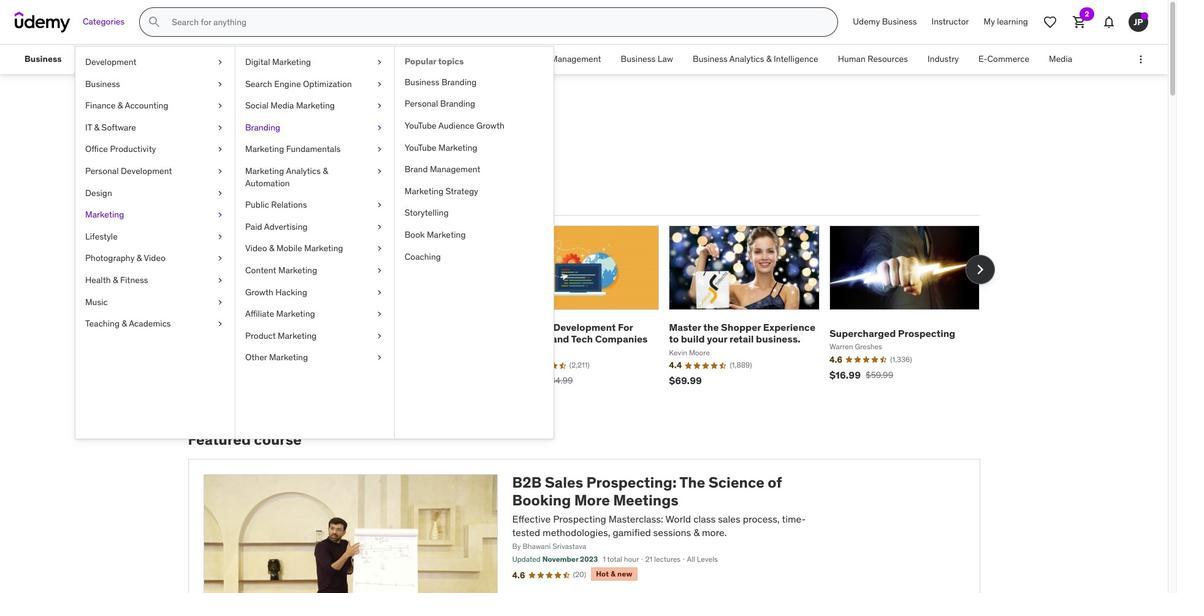 Task type: locate. For each thing, give the bounding box(es) containing it.
0 vertical spatial analytics
[[730, 53, 764, 65]]

xsmall image inside photography & video link
[[215, 253, 225, 265]]

personal for personal branding
[[405, 98, 438, 109]]

1 youtube from the top
[[405, 120, 437, 131]]

xsmall image for marketing
[[215, 209, 225, 221]]

xsmall image inside search engine optimization link
[[375, 78, 384, 90]]

branding for personal branding
[[440, 98, 475, 109]]

xsmall image for music
[[215, 296, 225, 308]]

marketing up lifestyle
[[85, 209, 124, 220]]

next image
[[970, 260, 990, 280]]

business left and
[[509, 321, 551, 334]]

build
[[681, 333, 705, 345]]

personal down business branding
[[405, 98, 438, 109]]

analytics down fundamentals
[[286, 166, 321, 177]]

0 horizontal spatial media
[[271, 100, 294, 111]]

youtube inside "link"
[[405, 120, 437, 131]]

paid advertising link
[[235, 216, 394, 238]]

xsmall image for paid advertising
[[375, 221, 384, 233]]

b2b sales prospecting: the science of booking more meetings effective prospecting masterclass: world class sales process, time- tested methodologies, gamified sessions & more. by bhawani srivastava
[[512, 473, 806, 551]]

teaching & academics link
[[75, 313, 235, 335]]

personal inside "link"
[[405, 98, 438, 109]]

youtube audience growth link
[[395, 115, 554, 137]]

business link down udemy image at the top left of the page
[[15, 45, 71, 74]]

courses up most popular
[[188, 156, 245, 175]]

& for teaching & academics
[[122, 318, 127, 329]]

& right hot
[[611, 570, 616, 579]]

sales
[[188, 103, 240, 129], [545, 473, 583, 492]]

youtube up brand on the left top
[[405, 142, 437, 153]]

development for personal
[[121, 166, 172, 177]]

sales
[[718, 513, 741, 525]]

1 horizontal spatial personal
[[405, 98, 438, 109]]

book
[[405, 229, 425, 240]]

management inside "link"
[[551, 53, 601, 65]]

1 horizontal spatial sales
[[545, 473, 583, 492]]

management link
[[249, 45, 319, 74]]

business right udemy
[[882, 16, 917, 27]]

branding down social
[[245, 122, 280, 133]]

arrow pointing to subcategory menu links image
[[71, 45, 83, 74]]

xsmall image inside content marketing 'link'
[[375, 265, 384, 277]]

all
[[687, 555, 695, 564]]

1 horizontal spatial strategy
[[446, 186, 478, 197]]

xsmall image
[[215, 56, 225, 68], [375, 78, 384, 90], [215, 100, 225, 112], [375, 144, 384, 156], [375, 166, 384, 178], [375, 221, 384, 233], [375, 287, 384, 299], [375, 308, 384, 320], [375, 330, 384, 342]]

0 horizontal spatial management
[[259, 53, 310, 65]]

0 vertical spatial prospecting
[[898, 327, 956, 340]]

photography & video link
[[75, 248, 235, 270]]

photography
[[85, 253, 134, 264]]

video & mobile marketing link
[[235, 238, 394, 260]]

xsmall image inside business link
[[215, 78, 225, 90]]

it & software
[[85, 122, 136, 133]]

marketing inside "affiliate marketing" link
[[276, 308, 315, 320]]

xsmall image for development
[[215, 56, 225, 68]]

personal development link
[[75, 161, 235, 182]]

0 vertical spatial personal
[[405, 98, 438, 109]]

& right teaching
[[122, 318, 127, 329]]

video down paid
[[245, 243, 267, 254]]

analytics left intelligence
[[730, 53, 764, 65]]

strategy inside branding element
[[446, 186, 478, 197]]

xsmall image inside 'design' link
[[215, 187, 225, 199]]

xsmall image for health & fitness
[[215, 275, 225, 287]]

growth inside the youtube audience growth "link"
[[476, 120, 505, 131]]

started
[[321, 156, 372, 175]]

it
[[85, 122, 92, 133]]

xsmall image inside development link
[[215, 56, 225, 68]]

new
[[617, 570, 632, 579]]

& right health on the top left of page
[[113, 275, 118, 286]]

marketing up get
[[245, 144, 284, 155]]

1 vertical spatial growth
[[245, 287, 273, 298]]

branding for business branding
[[442, 77, 477, 88]]

development inside development link
[[85, 56, 136, 67]]

youtube marketing link
[[395, 137, 554, 159]]

marketing down 'audience'
[[439, 142, 477, 153]]

product marketing link
[[235, 325, 394, 347]]

development inside personal development link
[[121, 166, 172, 177]]

0 horizontal spatial strategy
[[407, 53, 439, 65]]

human
[[838, 53, 866, 65]]

marketing down video & mobile marketing
[[278, 265, 317, 276]]

prospecting:
[[587, 473, 677, 492]]

(20)
[[573, 570, 586, 579]]

marketing inside book marketing link
[[427, 229, 466, 240]]

personal up design in the top left of the page
[[85, 166, 119, 177]]

analytics for marketing
[[286, 166, 321, 177]]

xsmall image for lifestyle
[[215, 231, 225, 243]]

1 horizontal spatial growth
[[476, 120, 505, 131]]

0 horizontal spatial to
[[248, 156, 263, 175]]

startups
[[509, 333, 550, 345]]

1 vertical spatial analytics
[[286, 166, 321, 177]]

product
[[245, 330, 276, 341]]

management up the 'marketing strategy'
[[430, 164, 480, 175]]

1 horizontal spatial video
[[245, 243, 267, 254]]

branding link
[[235, 117, 394, 139]]

management up engine
[[259, 53, 310, 65]]

marketing down storytelling
[[427, 229, 466, 240]]

design
[[85, 187, 112, 198]]

marketing inside marketing strategy link
[[405, 186, 444, 197]]

video down lifestyle link
[[144, 253, 166, 264]]

xsmall image inside lifestyle link
[[215, 231, 225, 243]]

marketing inside marketing fundamentals link
[[245, 144, 284, 155]]

xsmall image inside music link
[[215, 296, 225, 308]]

personal for personal development
[[85, 166, 119, 177]]

1 vertical spatial courses
[[188, 156, 245, 175]]

storytelling link
[[395, 203, 554, 224]]

xsmall image inside public relations link
[[375, 199, 384, 211]]

xsmall image for growth hacking
[[375, 287, 384, 299]]

xsmall image for branding
[[375, 122, 384, 134]]

fitness
[[120, 275, 148, 286]]

finance & accounting link
[[75, 95, 235, 117]]

categories button
[[75, 7, 132, 37]]

hot
[[596, 570, 609, 579]]

management
[[259, 53, 310, 65], [551, 53, 601, 65], [430, 164, 480, 175]]

& down class
[[694, 527, 700, 539]]

categories
[[83, 16, 125, 27]]

xsmall image inside marketing fundamentals link
[[375, 144, 384, 156]]

0 vertical spatial development
[[85, 56, 136, 67]]

marketing down hacking
[[276, 308, 315, 320]]

public relations link
[[235, 194, 394, 216]]

photography & video
[[85, 253, 166, 264]]

xsmall image for content marketing
[[375, 265, 384, 277]]

tested
[[512, 527, 540, 539]]

1 horizontal spatial analytics
[[730, 53, 764, 65]]

1 horizontal spatial media
[[1049, 53, 1073, 65]]

xsmall image inside growth hacking link
[[375, 287, 384, 299]]

2
[[1085, 9, 1089, 18]]

lectures
[[654, 555, 681, 564]]

0 vertical spatial sales
[[188, 103, 240, 129]]

paid
[[245, 221, 262, 232]]

xsmall image inside personal development link
[[215, 166, 225, 178]]

xsmall image inside finance & accounting link
[[215, 100, 225, 112]]

popular
[[216, 193, 252, 206]]

marketing up storytelling
[[405, 186, 444, 197]]

shopping cart with 2 items image
[[1072, 15, 1087, 29]]

office productivity
[[85, 144, 156, 155]]

business down popular
[[405, 77, 439, 88]]

marketing down "affiliate marketing" link
[[278, 330, 317, 341]]

courses down engine
[[243, 103, 323, 129]]

branding down the topics
[[442, 77, 477, 88]]

2 vertical spatial development
[[553, 321, 616, 334]]

xsmall image inside it & software link
[[215, 122, 225, 134]]

2 horizontal spatial management
[[551, 53, 601, 65]]

1 horizontal spatial management
[[430, 164, 480, 175]]

1 vertical spatial personal
[[85, 166, 119, 177]]

xsmall image inside marketing link
[[215, 209, 225, 221]]

analytics
[[730, 53, 764, 65], [286, 166, 321, 177]]

strategy for business strategy
[[407, 53, 439, 65]]

popular topics
[[405, 56, 464, 67]]

you
[[293, 156, 318, 175]]

marketing inside marketing analytics & automation
[[245, 166, 284, 177]]

most
[[190, 193, 214, 206]]

operations link
[[449, 45, 511, 74]]

trending
[[267, 193, 308, 206]]

other
[[245, 352, 267, 363]]

analytics inside marketing analytics & automation
[[286, 166, 321, 177]]

management inside 'link'
[[259, 53, 310, 65]]

1 vertical spatial youtube
[[405, 142, 437, 153]]

xsmall image inside "affiliate marketing" link
[[375, 308, 384, 320]]

& for finance & accounting
[[118, 100, 123, 111]]

prospecting inside b2b sales prospecting: the science of booking more meetings effective prospecting masterclass: world class sales process, time- tested methodologies, gamified sessions & more. by bhawani srivastava
[[553, 513, 606, 525]]

marketing down product marketing
[[269, 352, 308, 363]]

& right finance
[[118, 100, 123, 111]]

0 horizontal spatial growth
[[245, 287, 273, 298]]

xsmall image for search engine optimization
[[375, 78, 384, 90]]

business left arrow pointing to subcategory menu links image
[[25, 53, 62, 65]]

sales courses
[[188, 103, 323, 129]]

1 vertical spatial to
[[669, 333, 679, 345]]

project management link
[[511, 45, 611, 74]]

xsmall image for product marketing
[[375, 330, 384, 342]]

xsmall image for office productivity
[[215, 144, 225, 156]]

1 vertical spatial development
[[121, 166, 172, 177]]

& right it
[[94, 122, 99, 133]]

media down wishlist icon
[[1049, 53, 1073, 65]]

& up fitness
[[137, 253, 142, 264]]

to left build on the right of page
[[669, 333, 679, 345]]

0 vertical spatial growth
[[476, 120, 505, 131]]

supercharged
[[829, 327, 896, 340]]

master the shopper experience to build your retail business. link
[[669, 321, 816, 345]]

marketing down paid advertising link
[[304, 243, 343, 254]]

content
[[245, 265, 276, 276]]

0 vertical spatial branding
[[442, 77, 477, 88]]

marketing inside product marketing link
[[278, 330, 317, 341]]

youtube down personal branding
[[405, 120, 437, 131]]

xsmall image for marketing analytics & automation
[[375, 166, 384, 178]]

xsmall image
[[375, 56, 384, 68], [215, 78, 225, 90], [375, 100, 384, 112], [215, 122, 225, 134], [375, 122, 384, 134], [215, 144, 225, 156], [215, 166, 225, 178], [215, 187, 225, 199], [375, 199, 384, 211], [215, 209, 225, 221], [215, 231, 225, 243], [375, 243, 384, 255], [215, 253, 225, 265], [375, 265, 384, 277], [215, 275, 225, 287], [215, 296, 225, 308], [215, 318, 225, 330], [375, 352, 384, 364]]

1 vertical spatial media
[[271, 100, 294, 111]]

personal
[[405, 98, 438, 109], [85, 166, 119, 177]]

xsmall image inside branding link
[[375, 122, 384, 134]]

xsmall image for photography & video
[[215, 253, 225, 265]]

0 vertical spatial to
[[248, 156, 263, 175]]

personal branding link
[[395, 93, 554, 115]]

management inside branding element
[[430, 164, 480, 175]]

lifestyle
[[85, 231, 118, 242]]

your
[[707, 333, 727, 345]]

growth up affiliate
[[245, 287, 273, 298]]

marketing inside social media marketing "link"
[[296, 100, 335, 111]]

marketing up "automation"
[[245, 166, 284, 177]]

0 horizontal spatial personal
[[85, 166, 119, 177]]

& right you
[[323, 166, 328, 177]]

growth down personal branding "link"
[[476, 120, 505, 131]]

submit search image
[[147, 15, 162, 29]]

xsmall image inside product marketing link
[[375, 330, 384, 342]]

advertising
[[264, 221, 308, 232]]

marketing down search engine optimization link at the left
[[296, 100, 335, 111]]

& left mobile
[[269, 243, 274, 254]]

branding up 'audience'
[[440, 98, 475, 109]]

you have alerts image
[[1141, 12, 1148, 20]]

most popular
[[190, 193, 252, 206]]

sales right b2b
[[545, 473, 583, 492]]

xsmall image inside 'health & fitness' link
[[215, 275, 225, 287]]

1 vertical spatial sales
[[545, 473, 583, 492]]

development link
[[75, 52, 235, 73]]

1 vertical spatial prospecting
[[553, 513, 606, 525]]

0 horizontal spatial analytics
[[286, 166, 321, 177]]

industry
[[928, 53, 959, 65]]

class
[[694, 513, 716, 525]]

0 horizontal spatial prospecting
[[553, 513, 606, 525]]

xsmall image inside social media marketing "link"
[[375, 100, 384, 112]]

xsmall image for teaching & academics
[[215, 318, 225, 330]]

business inside business development for startups and tech companies
[[509, 321, 551, 334]]

2 youtube from the top
[[405, 142, 437, 153]]

marketing up engine
[[272, 56, 311, 67]]

1 vertical spatial strategy
[[446, 186, 478, 197]]

design link
[[75, 182, 235, 204]]

youtube
[[405, 120, 437, 131], [405, 142, 437, 153]]

marketing strategy link
[[395, 181, 554, 203]]

xsmall image inside "other marketing" link
[[375, 352, 384, 364]]

mobile
[[276, 243, 302, 254]]

to up "automation"
[[248, 156, 263, 175]]

management right project
[[551, 53, 601, 65]]

business link up accounting
[[75, 73, 235, 95]]

udemy business link
[[846, 7, 924, 37]]

companies
[[595, 333, 648, 345]]

marketing
[[272, 56, 311, 67], [296, 100, 335, 111], [439, 142, 477, 153], [245, 144, 284, 155], [245, 166, 284, 177], [405, 186, 444, 197], [85, 209, 124, 220], [427, 229, 466, 240], [304, 243, 343, 254], [278, 265, 317, 276], [276, 308, 315, 320], [278, 330, 317, 341], [269, 352, 308, 363]]

my learning link
[[976, 7, 1036, 37]]

finance & accounting
[[85, 100, 168, 111]]

business law
[[621, 53, 673, 65]]

0 vertical spatial media
[[1049, 53, 1073, 65]]

0 vertical spatial strategy
[[407, 53, 439, 65]]

1 horizontal spatial business link
[[75, 73, 235, 95]]

xsmall image inside paid advertising link
[[375, 221, 384, 233]]

fundamentals
[[286, 144, 341, 155]]

xsmall image inside 'digital marketing' link
[[375, 56, 384, 68]]

intelligence
[[774, 53, 818, 65]]

xsmall image inside teaching & academics link
[[215, 318, 225, 330]]

branding
[[442, 77, 477, 88], [440, 98, 475, 109], [245, 122, 280, 133]]

1 horizontal spatial to
[[669, 333, 679, 345]]

xsmall image inside video & mobile marketing link
[[375, 243, 384, 255]]

media down engine
[[271, 100, 294, 111]]

digital marketing link
[[235, 52, 394, 73]]

Search for anything text field
[[169, 12, 823, 32]]

xsmall image inside the office productivity link
[[215, 144, 225, 156]]

xsmall image inside marketing analytics & automation link
[[375, 166, 384, 178]]

1 horizontal spatial prospecting
[[898, 327, 956, 340]]

sales left social
[[188, 103, 240, 129]]

human resources
[[838, 53, 908, 65]]

development inside business development for startups and tech companies
[[553, 321, 616, 334]]

0 vertical spatial youtube
[[405, 120, 437, 131]]

1 vertical spatial branding
[[440, 98, 475, 109]]

&
[[766, 53, 772, 65], [118, 100, 123, 111], [94, 122, 99, 133], [323, 166, 328, 177], [269, 243, 274, 254], [137, 253, 142, 264], [113, 275, 118, 286], [122, 318, 127, 329], [694, 527, 700, 539], [611, 570, 616, 579]]

& inside marketing analytics & automation
[[323, 166, 328, 177]]

methodologies,
[[543, 527, 610, 539]]



Task type: vqa. For each thing, say whether or not it's contained in the screenshot.
Public Relations link on the top left
yes



Task type: describe. For each thing, give the bounding box(es) containing it.
masterclass:
[[609, 513, 663, 525]]

xsmall image for public relations
[[375, 199, 384, 211]]

my
[[984, 16, 995, 27]]

brand management link
[[395, 159, 554, 181]]

health & fitness
[[85, 275, 148, 286]]

xsmall image for personal development
[[215, 166, 225, 178]]

business up finance
[[85, 78, 120, 89]]

prospecting inside carousel element
[[898, 327, 956, 340]]

social media marketing link
[[235, 95, 394, 117]]

marketing fundamentals link
[[235, 139, 394, 161]]

e-commerce
[[979, 53, 1029, 65]]

xsmall image for finance & accounting
[[215, 100, 225, 112]]

law
[[658, 53, 673, 65]]

0 vertical spatial courses
[[243, 103, 323, 129]]

& for video & mobile marketing
[[269, 243, 274, 254]]

project management
[[521, 53, 601, 65]]

content marketing link
[[235, 260, 394, 282]]

book marketing
[[405, 229, 466, 240]]

marketing inside the youtube marketing link
[[439, 142, 477, 153]]

updated november 2023
[[512, 555, 598, 564]]

2 vertical spatial branding
[[245, 122, 280, 133]]

entrepreneurship
[[92, 53, 159, 65]]

teaching & academics
[[85, 318, 171, 329]]

growth hacking
[[245, 287, 307, 298]]

youtube for youtube audience growth
[[405, 120, 437, 131]]

& inside b2b sales prospecting: the science of booking more meetings effective prospecting masterclass: world class sales process, time- tested methodologies, gamified sessions & more. by bhawani srivastava
[[694, 527, 700, 539]]

world
[[666, 513, 691, 525]]

of
[[768, 473, 782, 492]]

xsmall image for social media marketing
[[375, 100, 384, 112]]

content marketing
[[245, 265, 317, 276]]

retail
[[730, 333, 754, 345]]

business inside "link"
[[405, 77, 439, 88]]

business law link
[[611, 45, 683, 74]]

youtube marketing
[[405, 142, 477, 153]]

operations
[[459, 53, 501, 65]]

branding element
[[394, 47, 554, 439]]

digital
[[245, 56, 270, 67]]

udemy
[[853, 16, 880, 27]]

social
[[245, 100, 269, 111]]

storytelling
[[405, 207, 449, 218]]

carousel element
[[188, 226, 995, 402]]

topics
[[438, 56, 464, 67]]

sessions
[[653, 527, 691, 539]]

0 horizontal spatial sales
[[188, 103, 240, 129]]

business left popular
[[370, 53, 405, 65]]

marketing inside "other marketing" link
[[269, 352, 308, 363]]

xsmall image for affiliate marketing
[[375, 308, 384, 320]]

learning
[[997, 16, 1028, 27]]

music
[[85, 296, 108, 308]]

strategy for marketing strategy
[[446, 186, 478, 197]]

xsmall image for it & software
[[215, 122, 225, 134]]

levels
[[697, 555, 718, 564]]

xsmall image for marketing fundamentals
[[375, 144, 384, 156]]

& left intelligence
[[766, 53, 772, 65]]

booking
[[512, 491, 571, 510]]

& for it & software
[[94, 122, 99, 133]]

optimization
[[303, 78, 352, 89]]

business analytics & intelligence link
[[683, 45, 828, 74]]

teaching
[[85, 318, 120, 329]]

0 horizontal spatial video
[[144, 253, 166, 264]]

& for hot & new
[[611, 570, 616, 579]]

search engine optimization link
[[235, 73, 394, 95]]

hour
[[624, 555, 639, 564]]

xsmall image for business
[[215, 78, 225, 90]]

master
[[669, 321, 701, 334]]

get
[[266, 156, 290, 175]]

2 link
[[1065, 7, 1094, 37]]

media link
[[1039, 45, 1082, 74]]

business right law
[[693, 53, 728, 65]]

and
[[552, 333, 569, 345]]

time-
[[782, 513, 806, 525]]

brand
[[405, 164, 428, 175]]

featured
[[188, 431, 251, 450]]

xsmall image for design
[[215, 187, 225, 199]]

marketing inside video & mobile marketing link
[[304, 243, 343, 254]]

srivastava
[[553, 542, 586, 551]]

business left law
[[621, 53, 656, 65]]

management for brand management
[[430, 164, 480, 175]]

tech
[[571, 333, 593, 345]]

commerce
[[987, 53, 1029, 65]]

to inside master the shopper experience to build your retail business.
[[669, 333, 679, 345]]

xsmall image for other marketing
[[375, 352, 384, 364]]

& for health & fitness
[[113, 275, 118, 286]]

project
[[521, 53, 549, 65]]

master the shopper experience to build your retail business.
[[669, 321, 816, 345]]

& for photography & video
[[137, 253, 142, 264]]

growth inside growth hacking link
[[245, 287, 273, 298]]

wishlist image
[[1043, 15, 1058, 29]]

public relations
[[245, 199, 307, 210]]

affiliate
[[245, 308, 274, 320]]

jp
[[1134, 16, 1143, 27]]

0 horizontal spatial business link
[[15, 45, 71, 74]]

total
[[607, 555, 622, 564]]

music link
[[75, 292, 235, 313]]

digital marketing
[[245, 56, 311, 67]]

paid advertising
[[245, 221, 308, 232]]

21 lectures
[[645, 555, 681, 564]]

marketing analytics & automation link
[[235, 161, 394, 194]]

management for project management
[[551, 53, 601, 65]]

all levels
[[687, 555, 718, 564]]

marketing inside 'digital marketing' link
[[272, 56, 311, 67]]

marketing inside marketing link
[[85, 209, 124, 220]]

sales inside b2b sales prospecting: the science of booking more meetings effective prospecting masterclass: world class sales process, time- tested methodologies, gamified sessions & more. by bhawani srivastava
[[545, 473, 583, 492]]

video & mobile marketing
[[245, 243, 343, 254]]

analytics for business
[[730, 53, 764, 65]]

public
[[245, 199, 269, 210]]

xsmall image for video & mobile marketing
[[375, 243, 384, 255]]

business strategy link
[[360, 45, 449, 74]]

youtube audience growth
[[405, 120, 505, 131]]

search engine optimization
[[245, 78, 352, 89]]

development for business
[[553, 321, 616, 334]]

more subcategory menu links image
[[1135, 53, 1147, 66]]

xsmall image for digital marketing
[[375, 56, 384, 68]]

book marketing link
[[395, 224, 554, 246]]

affiliate marketing link
[[235, 304, 394, 325]]

social media marketing
[[245, 100, 335, 111]]

product marketing
[[245, 330, 317, 341]]

my learning
[[984, 16, 1028, 27]]

health
[[85, 275, 111, 286]]

notifications image
[[1102, 15, 1117, 29]]

business branding link
[[395, 72, 554, 93]]

udemy image
[[15, 12, 71, 32]]

business development for startups and tech companies link
[[509, 321, 648, 345]]

youtube for youtube marketing
[[405, 142, 437, 153]]

media inside "link"
[[271, 100, 294, 111]]

instructor link
[[924, 7, 976, 37]]

gamified
[[613, 527, 651, 539]]

marketing inside content marketing 'link'
[[278, 265, 317, 276]]



